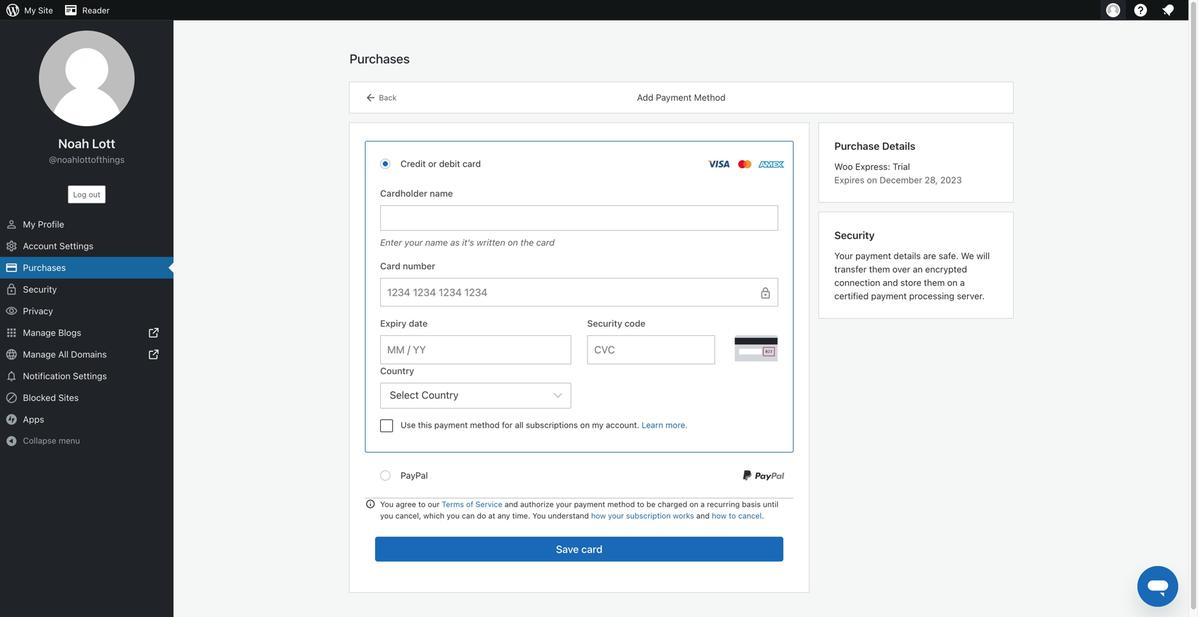 Task type: locate. For each thing, give the bounding box(es) containing it.
your
[[405, 237, 423, 248], [556, 500, 572, 509], [608, 512, 624, 521]]

1 horizontal spatial you
[[533, 512, 546, 521]]

on up works
[[690, 500, 699, 509]]

store
[[901, 278, 922, 288]]

reader link
[[58, 0, 115, 20]]

0 horizontal spatial your
[[405, 237, 423, 248]]

1 vertical spatial you
[[533, 512, 546, 521]]

0 horizontal spatial card
[[463, 159, 481, 169]]

do
[[477, 512, 486, 521]]

security
[[835, 229, 875, 242], [23, 284, 57, 295], [587, 319, 622, 329]]

a left recurring
[[701, 500, 705, 509]]

security code
[[587, 319, 646, 329]]

manage blogs link
[[0, 322, 174, 344]]

purchases up back link
[[350, 51, 410, 66]]

them left over
[[869, 264, 890, 275]]

0 vertical spatial settings
[[59, 241, 93, 251]]

card inside save card "button"
[[581, 544, 603, 556]]

on down 'express:'
[[867, 175, 877, 185]]

my right person icon
[[23, 219, 35, 230]]

1 you from the left
[[380, 512, 393, 521]]

card right debit
[[463, 159, 481, 169]]

none checkbox inside purchases main content
[[380, 420, 393, 433]]

method inside and authorize your payment method to be charged on a recurring basis until you cancel, which you can do at any time. you understand
[[607, 500, 635, 509]]

2 horizontal spatial your
[[608, 512, 624, 521]]

method left for
[[470, 420, 500, 430]]

profile
[[38, 219, 64, 230]]

and right works
[[696, 512, 710, 521]]

how down recurring
[[712, 512, 727, 521]]

0 horizontal spatial method
[[470, 420, 500, 430]]

to left our
[[418, 500, 426, 509]]

purchases main content
[[350, 50, 1013, 603]]

1 vertical spatial manage
[[23, 349, 56, 360]]

you left 'agree'
[[380, 500, 394, 509]]

on
[[867, 175, 877, 185], [508, 237, 518, 248], [947, 278, 958, 288], [580, 420, 590, 430], [690, 500, 699, 509]]

1 vertical spatial name
[[425, 237, 448, 248]]

settings down domains on the left bottom of page
[[73, 371, 107, 382]]

this
[[418, 420, 432, 430]]

manage all domains
[[23, 349, 107, 360]]

how right the understand
[[591, 512, 606, 521]]

collapse menu
[[23, 436, 80, 446]]

enter
[[380, 237, 402, 248]]

and up any
[[505, 500, 518, 509]]

on inside woo express: trial expires on december 28, 2023
[[867, 175, 877, 185]]

0 vertical spatial purchases
[[350, 51, 410, 66]]

0 vertical spatial a
[[960, 278, 965, 288]]

blogs
[[58, 328, 81, 338]]

purchase details
[[835, 140, 916, 152]]

1 horizontal spatial and
[[696, 512, 710, 521]]

to left be
[[637, 500, 644, 509]]

1 vertical spatial security
[[23, 284, 57, 295]]

1 vertical spatial your
[[556, 500, 572, 509]]

express:
[[855, 161, 890, 172]]

charged
[[658, 500, 687, 509]]

use this payment method for all subscriptions on my account. learn more.
[[401, 420, 688, 430]]

1 horizontal spatial to
[[637, 500, 644, 509]]

0 vertical spatial and
[[883, 278, 898, 288]]

2 horizontal spatial card
[[581, 544, 603, 556]]

and down over
[[883, 278, 898, 288]]

settings for account settings
[[59, 241, 93, 251]]

1 horizontal spatial method
[[607, 500, 635, 509]]

block image
[[5, 392, 18, 405]]

notification settings link
[[0, 366, 174, 387]]

my profile image
[[1106, 3, 1120, 17]]

your payment details are safe. we will transfer them over an encrypted connection and store them on a certified payment processing server.
[[835, 251, 990, 301]]

0 vertical spatial manage
[[23, 328, 56, 338]]

manage down privacy
[[23, 328, 56, 338]]

2 horizontal spatial to
[[729, 512, 736, 521]]

understand
[[548, 512, 589, 521]]

add payment method
[[637, 92, 726, 103]]

to
[[418, 500, 426, 509], [637, 500, 644, 509], [729, 512, 736, 521]]

settings down my profile link on the top left of page
[[59, 241, 93, 251]]

be
[[647, 500, 656, 509]]

2 manage from the top
[[23, 349, 56, 360]]

0 vertical spatial my
[[24, 5, 36, 15]]

1 horizontal spatial how
[[712, 512, 727, 521]]

card number
[[380, 261, 435, 271]]

1 vertical spatial a
[[701, 500, 705, 509]]

reader
[[82, 5, 110, 15]]

payment up the understand
[[574, 500, 605, 509]]

site
[[38, 5, 53, 15]]

your inside and authorize your payment method to be charged on a recurring basis until you cancel, which you can do at any time. you understand
[[556, 500, 572, 509]]

0 horizontal spatial you
[[380, 512, 393, 521]]

your for how
[[608, 512, 624, 521]]

account settings link
[[0, 235, 174, 257]]

0 vertical spatial you
[[380, 500, 394, 509]]

you inside and authorize your payment method to be charged on a recurring basis until you cancel, which you can do at any time. you understand
[[533, 512, 546, 521]]

subscription
[[626, 512, 671, 521]]

a up server.
[[960, 278, 965, 288]]

1 horizontal spatial you
[[447, 512, 460, 521]]

.
[[762, 512, 764, 521]]

my for my profile
[[23, 219, 35, 230]]

noah lott image
[[39, 31, 135, 126]]

woo
[[835, 161, 853, 172]]

and inside your payment details are safe. we will transfer them over an encrypted connection and store them on a certified payment processing server.
[[883, 278, 898, 288]]

connection
[[835, 278, 880, 288]]

domains
[[71, 349, 107, 360]]

transfer
[[835, 264, 867, 275]]

you down terms
[[447, 512, 460, 521]]

lott
[[92, 136, 115, 151]]

on inside your payment details are safe. we will transfer them over an encrypted connection and store them on a certified payment processing server.
[[947, 278, 958, 288]]

service
[[476, 500, 503, 509]]

you agree to our terms of service
[[380, 500, 503, 509]]

0 horizontal spatial a
[[701, 500, 705, 509]]

0 vertical spatial method
[[470, 420, 500, 430]]

1 manage from the top
[[23, 328, 56, 338]]

security up your
[[835, 229, 875, 242]]

card
[[463, 159, 481, 169], [536, 237, 555, 248], [581, 544, 603, 556]]

1 vertical spatial them
[[924, 278, 945, 288]]

purchases down the account
[[23, 263, 66, 273]]

account settings
[[23, 241, 93, 251]]

settings for notification settings
[[73, 371, 107, 382]]

manage
[[23, 328, 56, 338], [23, 349, 56, 360]]

you
[[380, 512, 393, 521], [447, 512, 460, 521]]

sites
[[58, 393, 79, 403]]

you down authorize
[[533, 512, 546, 521]]

will
[[977, 251, 990, 261]]

1 vertical spatial settings
[[73, 371, 107, 382]]

1 vertical spatial my
[[23, 219, 35, 230]]

on left the my
[[580, 420, 590, 430]]

0 horizontal spatial and
[[505, 500, 518, 509]]

0 vertical spatial security
[[835, 229, 875, 242]]

1 vertical spatial method
[[607, 500, 635, 509]]

how to cancel link
[[712, 512, 762, 521]]

security up privacy
[[23, 284, 57, 295]]

1 horizontal spatial them
[[924, 278, 945, 288]]

learn
[[642, 420, 663, 430]]

2 vertical spatial security
[[587, 319, 622, 329]]

payment
[[656, 92, 692, 103]]

1 horizontal spatial a
[[960, 278, 965, 288]]

0 vertical spatial your
[[405, 237, 423, 248]]

name left as
[[425, 237, 448, 248]]

1 vertical spatial card
[[536, 237, 555, 248]]

on down encrypted
[[947, 278, 958, 288]]

how your subscription works link
[[591, 512, 694, 521]]

my
[[24, 5, 36, 15], [23, 219, 35, 230]]

until
[[763, 500, 779, 509]]

card right the save
[[581, 544, 603, 556]]

your left the subscription
[[608, 512, 624, 521]]

0 horizontal spatial to
[[418, 500, 426, 509]]

apps
[[23, 414, 44, 425]]

security left code
[[587, 319, 622, 329]]

1 horizontal spatial purchases
[[350, 51, 410, 66]]

safe.
[[939, 251, 959, 261]]

our
[[428, 500, 440, 509]]

time.
[[512, 512, 530, 521]]

cancel
[[738, 512, 762, 521]]

all
[[58, 349, 68, 360]]

are
[[923, 251, 936, 261]]

1 vertical spatial and
[[505, 500, 518, 509]]

an image of the back of the card where you find the security code image
[[723, 336, 778, 362]]

method up how your subscription works link
[[607, 500, 635, 509]]

purchases link
[[0, 257, 174, 279]]

manage for manage all domains
[[23, 349, 56, 360]]

cancel,
[[395, 512, 421, 521]]

your right enter
[[405, 237, 423, 248]]

1 vertical spatial purchases
[[23, 263, 66, 273]]

2 horizontal spatial and
[[883, 278, 898, 288]]

2 vertical spatial your
[[608, 512, 624, 521]]

you left cancel,
[[380, 512, 393, 521]]

purchases inside main content
[[350, 51, 410, 66]]

terms
[[442, 500, 464, 509]]

your up the understand
[[556, 500, 572, 509]]

any
[[498, 512, 510, 521]]

card right 'the'
[[536, 237, 555, 248]]

0 horizontal spatial them
[[869, 264, 890, 275]]

None checkbox
[[380, 420, 393, 433]]

certified
[[835, 291, 869, 301]]

and authorize your payment method to be charged on a recurring basis until you cancel, which you can do at any time. you understand
[[380, 500, 779, 521]]

1 horizontal spatial your
[[556, 500, 572, 509]]

settings
[[59, 241, 93, 251], [73, 371, 107, 382]]

trial
[[893, 161, 910, 172]]

it's
[[462, 237, 474, 248]]

to down recurring
[[729, 512, 736, 521]]

2 vertical spatial card
[[581, 544, 603, 556]]

and
[[883, 278, 898, 288], [505, 500, 518, 509], [696, 512, 710, 521]]

person image
[[5, 218, 18, 231]]

my left site
[[24, 5, 36, 15]]

a
[[960, 278, 965, 288], [701, 500, 705, 509]]

manage up notification
[[23, 349, 56, 360]]

credit_card image
[[5, 262, 18, 274]]

name down credit or debit card
[[430, 188, 453, 199]]

0 horizontal spatial how
[[591, 512, 606, 521]]

your for enter
[[405, 237, 423, 248]]

@
[[49, 154, 57, 165]]

them up processing
[[924, 278, 945, 288]]

terms of service link
[[442, 500, 503, 509]]

december
[[880, 175, 922, 185]]

payment
[[856, 251, 891, 261], [871, 291, 907, 301], [434, 420, 468, 430], [574, 500, 605, 509]]

0 horizontal spatial you
[[380, 500, 394, 509]]

details
[[894, 251, 921, 261]]

payment up transfer
[[856, 251, 891, 261]]



Task type: vqa. For each thing, say whether or not it's contained in the screenshot.
You inside the and authorize your payment method to be charged on a recurring basis until you cancel, which you can do at any time. You understand
yes



Task type: describe. For each thing, give the bounding box(es) containing it.
credit
[[401, 159, 426, 169]]

written
[[477, 237, 505, 248]]

privacy link
[[0, 301, 174, 322]]

1 horizontal spatial security
[[587, 319, 622, 329]]

blocked sites link
[[0, 387, 174, 409]]

1 horizontal spatial card
[[536, 237, 555, 248]]

my
[[592, 420, 604, 430]]

country
[[380, 366, 414, 376]]

blocked
[[23, 393, 56, 403]]

apps image
[[5, 327, 18, 339]]

noah lott @ noahlottofthings
[[49, 136, 125, 165]]

blocked sites
[[23, 393, 79, 403]]

help image
[[1133, 3, 1149, 18]]

expiry date
[[380, 319, 428, 329]]

0 horizontal spatial security
[[23, 284, 57, 295]]

on inside and authorize your payment method to be charged on a recurring basis until you cancel, which you can do at any time. you understand
[[690, 500, 699, 509]]

collapse menu link
[[0, 431, 174, 452]]

my site
[[24, 5, 53, 15]]

we
[[961, 251, 974, 261]]

2 you from the left
[[447, 512, 460, 521]]

enter your name as it's written on the card
[[380, 237, 555, 248]]

recurring
[[707, 500, 740, 509]]

for
[[502, 420, 513, 430]]

0 vertical spatial them
[[869, 264, 890, 275]]

my site link
[[0, 0, 58, 20]]

date
[[409, 319, 428, 329]]

1 how from the left
[[591, 512, 606, 521]]

0 horizontal spatial purchases
[[23, 263, 66, 273]]

on left 'the'
[[508, 237, 518, 248]]

card
[[380, 261, 401, 271]]

server.
[[957, 291, 985, 301]]

my profile
[[23, 219, 64, 230]]

notification
[[23, 371, 70, 382]]

privacy
[[23, 306, 53, 316]]

save
[[556, 544, 579, 556]]

my for my site
[[24, 5, 36, 15]]

the
[[521, 237, 534, 248]]

all
[[515, 420, 524, 430]]

how your subscription works and how to cancel .
[[591, 512, 764, 521]]

lock image
[[5, 283, 18, 296]]

visibility image
[[5, 305, 18, 318]]

collapse
[[23, 436, 56, 446]]

payment down the store
[[871, 291, 907, 301]]

agree
[[396, 500, 416, 509]]

0 vertical spatial name
[[430, 188, 453, 199]]

of
[[466, 500, 473, 509]]

subscriptions
[[526, 420, 578, 430]]

processing
[[909, 291, 955, 301]]

over
[[893, 264, 911, 275]]

which
[[423, 512, 445, 521]]

add
[[637, 92, 654, 103]]

at
[[488, 512, 495, 521]]

expiry
[[380, 319, 407, 329]]

my profile link
[[0, 214, 174, 235]]

payment inside and authorize your payment method to be charged on a recurring basis until you cancel, which you can do at any time. you understand
[[574, 500, 605, 509]]

2 vertical spatial and
[[696, 512, 710, 521]]

manage your notifications image
[[1161, 3, 1176, 18]]

expires
[[835, 175, 865, 185]]

debit
[[439, 159, 460, 169]]

manage all domains link
[[0, 344, 174, 366]]

and inside and authorize your payment method to be charged on a recurring basis until you cancel, which you can do at any time. you understand
[[505, 500, 518, 509]]

more.
[[666, 420, 688, 430]]

a inside and authorize your payment method to be charged on a recurring basis until you cancel, which you can do at any time. you understand
[[701, 500, 705, 509]]

payment right this on the left bottom
[[434, 420, 468, 430]]

settings image
[[5, 240, 18, 253]]

manage blogs
[[23, 328, 81, 338]]

encrypted
[[925, 264, 967, 275]]

a inside your payment details are safe. we will transfer them over an encrypted connection and store them on a certified payment processing server.
[[960, 278, 965, 288]]

account.
[[606, 420, 639, 430]]

noah
[[58, 136, 89, 151]]

back
[[379, 93, 397, 102]]

to inside and authorize your payment method to be charged on a recurring basis until you cancel, which you can do at any time. you understand
[[637, 500, 644, 509]]

method
[[694, 92, 726, 103]]

basis
[[742, 500, 761, 509]]

cardholder name
[[380, 188, 453, 199]]

0 vertical spatial card
[[463, 159, 481, 169]]

language image
[[5, 348, 18, 361]]

number
[[403, 261, 435, 271]]

2 horizontal spatial security
[[835, 229, 875, 242]]

log out
[[73, 190, 100, 199]]

menu
[[59, 436, 80, 446]]

save card button
[[375, 537, 784, 562]]

credit or debit card
[[401, 159, 481, 169]]

an
[[913, 264, 923, 275]]

noahlottofthings
[[57, 154, 125, 165]]

notification settings
[[23, 371, 107, 382]]

code
[[625, 319, 646, 329]]

save card
[[556, 544, 603, 556]]

authorize
[[520, 500, 554, 509]]

security link
[[0, 279, 174, 301]]

out
[[89, 190, 100, 199]]

28,
[[925, 175, 938, 185]]

2 how from the left
[[712, 512, 727, 521]]

notifications image
[[5, 370, 18, 383]]

manage for manage blogs
[[23, 328, 56, 338]]

learn more. link
[[642, 420, 688, 430]]

apps link
[[0, 409, 174, 431]]



